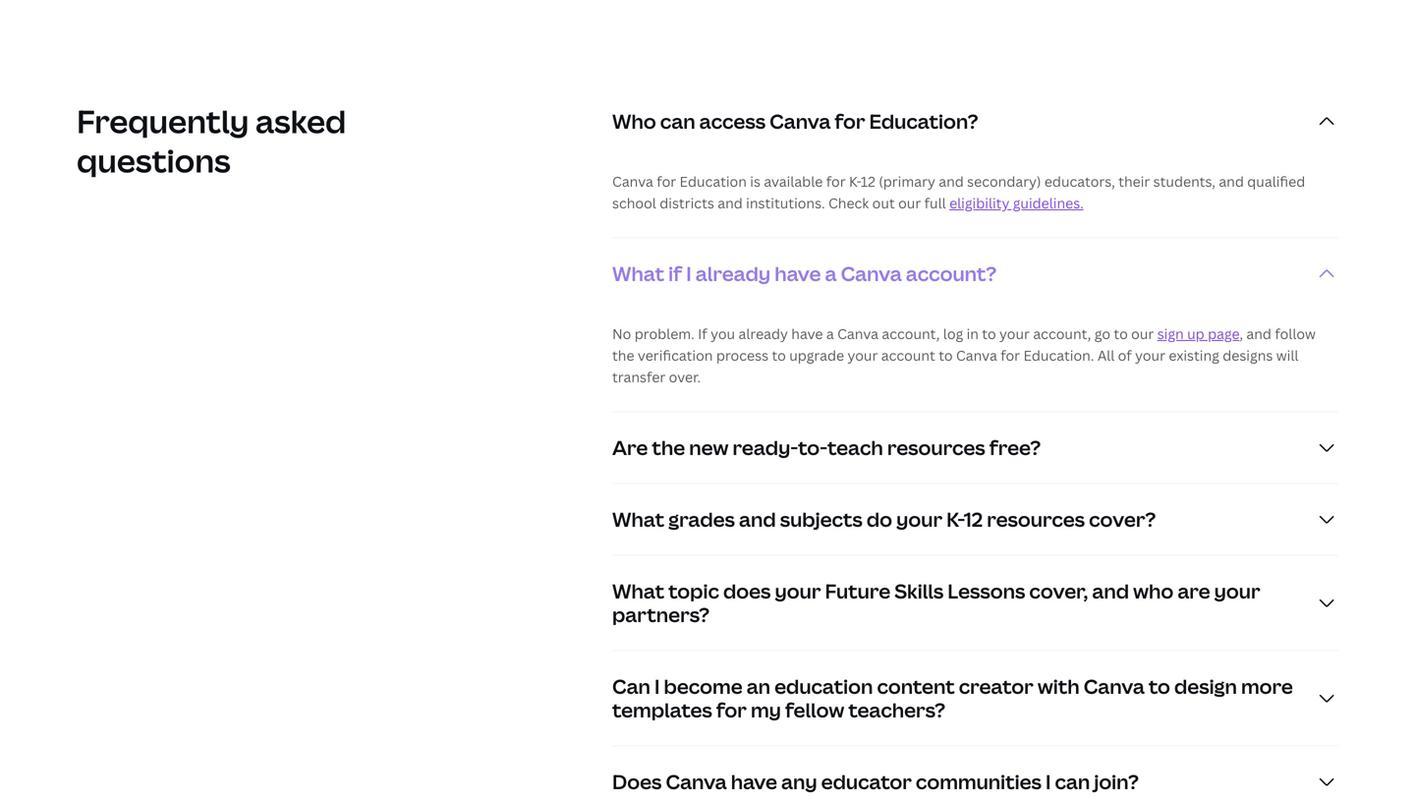 Task type: vqa. For each thing, say whether or not it's contained in the screenshot.
the middle the I
yes



Task type: describe. For each thing, give the bounding box(es) containing it.
are
[[1178, 578, 1211, 605]]

transfer
[[613, 368, 666, 386]]

sign up page link
[[1158, 325, 1240, 343]]

process
[[717, 346, 769, 365]]

i inside dropdown button
[[1046, 769, 1052, 796]]

up
[[1188, 325, 1205, 343]]

the inside the , and follow the verification process to upgrade your account to canva for education. all of your existing designs will transfer over.
[[613, 346, 635, 365]]

and down education on the top of page
[[718, 194, 743, 212]]

for up "check"
[[827, 172, 846, 191]]

what topic does your future skills lessons cover, and who are your partners?
[[613, 578, 1261, 628]]

eligibility guidelines. link
[[950, 194, 1084, 212]]

what topic does your future skills lessons cover, and who are your partners? button
[[613, 556, 1339, 651]]

1 horizontal spatial our
[[1132, 325, 1155, 343]]

communities
[[916, 769, 1042, 796]]

1 vertical spatial have
[[792, 325, 824, 343]]

what grades and subjects do your k-12 resources cover?
[[613, 506, 1157, 533]]

designs
[[1223, 346, 1274, 365]]

education
[[680, 172, 747, 191]]

who
[[613, 108, 657, 135]]

and left qualified
[[1220, 172, 1245, 191]]

are the new ready-to-teach resources free? button
[[613, 413, 1339, 483]]

education?
[[870, 108, 979, 135]]

does
[[724, 578, 771, 605]]

grades
[[669, 506, 735, 533]]

become
[[664, 673, 743, 700]]

with
[[1038, 673, 1080, 700]]

districts
[[660, 194, 715, 212]]

frequently
[[77, 100, 249, 143]]

ready-
[[733, 434, 799, 461]]

your left account
[[848, 346, 878, 365]]

who can access canva for education? button
[[613, 86, 1339, 157]]

1 account, from the left
[[882, 325, 940, 343]]

and inside dropdown button
[[739, 506, 776, 533]]

to right the go
[[1115, 325, 1129, 343]]

our inside canva for education is available for k-12 (primary and secondary) educators, their students, and qualified school districts and institutions. check out our full
[[899, 194, 922, 212]]

a inside 'dropdown button'
[[826, 260, 837, 287]]

and up full
[[939, 172, 964, 191]]

content
[[878, 673, 955, 700]]

more
[[1242, 673, 1294, 700]]

access
[[700, 108, 766, 135]]

no
[[613, 325, 632, 343]]

the inside are the new ready-to-teach resources free? dropdown button
[[652, 434, 686, 461]]

canva up upgrade
[[838, 325, 879, 343]]

are the new ready-to-teach resources free?
[[613, 434, 1041, 461]]

will
[[1277, 346, 1299, 365]]

questions
[[77, 139, 231, 182]]

what for what if i already have a canva account?
[[613, 260, 665, 287]]

verification
[[638, 346, 713, 365]]

asked
[[256, 100, 346, 143]]

, and follow the verification process to upgrade your account to canva for education. all of your existing designs will transfer over.
[[613, 325, 1317, 386]]

your right in at right top
[[1000, 325, 1030, 343]]

creator
[[959, 673, 1034, 700]]

k- for for
[[850, 172, 861, 191]]

1 vertical spatial resources
[[987, 506, 1086, 533]]

can i become an education content creator with canva to design more templates for my fellow teachers?
[[613, 673, 1294, 724]]

for inside who can access canva for education? dropdown button
[[835, 108, 866, 135]]

k- for your
[[947, 506, 965, 533]]

12 for (primary
[[861, 172, 876, 191]]

existing
[[1170, 346, 1220, 365]]

secondary)
[[968, 172, 1042, 191]]

an
[[747, 673, 771, 700]]

if
[[669, 260, 683, 287]]

full
[[925, 194, 947, 212]]

partners?
[[613, 601, 710, 628]]

who can access canva for education?
[[613, 108, 979, 135]]

your inside dropdown button
[[897, 506, 943, 533]]

canva inside the , and follow the verification process to upgrade your account to canva for education. all of your existing designs will transfer over.
[[957, 346, 998, 365]]

students,
[[1154, 172, 1216, 191]]

all
[[1098, 346, 1115, 365]]

check
[[829, 194, 870, 212]]

to down log
[[939, 346, 953, 365]]

what grades and subjects do your k-12 resources cover? button
[[613, 484, 1339, 555]]

new
[[690, 434, 729, 461]]

if
[[698, 325, 708, 343]]

i inside can i become an education content creator with canva to design more templates for my fellow teachers?
[[655, 673, 660, 700]]

your right are
[[1215, 578, 1261, 605]]

to inside can i become an education content creator with canva to design more templates for my fellow teachers?
[[1149, 673, 1171, 700]]

go
[[1095, 325, 1111, 343]]

log
[[944, 325, 964, 343]]

your right 'does'
[[775, 578, 822, 605]]

canva inside dropdown button
[[666, 769, 727, 796]]

their
[[1119, 172, 1151, 191]]

in
[[967, 325, 979, 343]]

educators,
[[1045, 172, 1116, 191]]

(primary
[[879, 172, 936, 191]]

do
[[867, 506, 893, 533]]

canva up available
[[770, 108, 831, 135]]

is
[[751, 172, 761, 191]]



Task type: locate. For each thing, give the bounding box(es) containing it.
educator
[[822, 769, 912, 796]]

0 vertical spatial k-
[[850, 172, 861, 191]]

1 horizontal spatial resources
[[987, 506, 1086, 533]]

1 vertical spatial can
[[1056, 769, 1091, 796]]

2 what from the top
[[613, 506, 665, 533]]

have down "institutions."
[[775, 260, 822, 287]]

skills
[[895, 578, 944, 605]]

can
[[613, 673, 651, 700]]

canva up school
[[613, 172, 654, 191]]

i left the join?
[[1046, 769, 1052, 796]]

already up process
[[739, 325, 789, 343]]

2 horizontal spatial i
[[1046, 769, 1052, 796]]

1 what from the top
[[613, 260, 665, 287]]

0 vertical spatial our
[[899, 194, 922, 212]]

2 vertical spatial have
[[731, 769, 778, 796]]

1 vertical spatial the
[[652, 434, 686, 461]]

your
[[1000, 325, 1030, 343], [848, 346, 878, 365], [1136, 346, 1166, 365], [897, 506, 943, 533], [775, 578, 822, 605], [1215, 578, 1261, 605]]

resources left free?
[[888, 434, 986, 461]]

12 up out
[[861, 172, 876, 191]]

1 vertical spatial i
[[655, 673, 660, 700]]

what left grades
[[613, 506, 665, 533]]

out
[[873, 194, 896, 212]]

to-
[[799, 434, 828, 461]]

2 vertical spatial i
[[1046, 769, 1052, 796]]

what for what topic does your future skills lessons cover, and who are your partners?
[[613, 578, 665, 605]]

0 vertical spatial i
[[687, 260, 692, 287]]

0 vertical spatial a
[[826, 260, 837, 287]]

you
[[711, 325, 736, 343]]

0 horizontal spatial k-
[[850, 172, 861, 191]]

upgrade
[[790, 346, 845, 365]]

for up districts
[[657, 172, 677, 191]]

1 vertical spatial our
[[1132, 325, 1155, 343]]

any
[[782, 769, 818, 796]]

my
[[751, 697, 782, 724]]

0 horizontal spatial resources
[[888, 434, 986, 461]]

3 what from the top
[[613, 578, 665, 605]]

1 vertical spatial what
[[613, 506, 665, 533]]

canva right does
[[666, 769, 727, 796]]

account, up education.
[[1034, 325, 1092, 343]]

already inside 'dropdown button'
[[696, 260, 771, 287]]

have
[[775, 260, 822, 287], [792, 325, 824, 343], [731, 769, 778, 796]]

what inside dropdown button
[[613, 506, 665, 533]]

0 vertical spatial resources
[[888, 434, 986, 461]]

12 for resources
[[965, 506, 983, 533]]

0 vertical spatial have
[[775, 260, 822, 287]]

can i become an education content creator with canva to design more templates for my fellow teachers? button
[[613, 652, 1339, 746]]

to right process
[[772, 346, 786, 365]]

and
[[939, 172, 964, 191], [1220, 172, 1245, 191], [718, 194, 743, 212], [1247, 325, 1272, 343], [739, 506, 776, 533], [1093, 578, 1130, 605]]

for left my
[[717, 697, 747, 724]]

free?
[[990, 434, 1041, 461]]

k- inside canva for education is available for k-12 (primary and secondary) educators, their students, and qualified school districts and institutions. check out our full
[[850, 172, 861, 191]]

0 horizontal spatial account,
[[882, 325, 940, 343]]

can right who
[[661, 108, 696, 135]]

and inside the , and follow the verification process to upgrade your account to canva for education. all of your existing designs will transfer over.
[[1247, 325, 1272, 343]]

i right can
[[655, 673, 660, 700]]

page
[[1209, 325, 1240, 343]]

the
[[613, 346, 635, 365], [652, 434, 686, 461]]

of
[[1119, 346, 1133, 365]]

follow
[[1276, 325, 1317, 343]]

12 inside what grades and subjects do your k-12 resources cover? dropdown button
[[965, 506, 983, 533]]

i
[[687, 260, 692, 287], [655, 673, 660, 700], [1046, 769, 1052, 796]]

sign
[[1158, 325, 1185, 343]]

and inside what topic does your future skills lessons cover, and who are your partners?
[[1093, 578, 1130, 605]]

account?
[[906, 260, 997, 287]]

education
[[775, 673, 874, 700]]

guidelines.
[[1014, 194, 1084, 212]]

does canva have any educator communities i can join? button
[[613, 747, 1339, 799]]

already
[[696, 260, 771, 287], [739, 325, 789, 343]]

k- up "check"
[[850, 172, 861, 191]]

0 vertical spatial the
[[613, 346, 635, 365]]

available
[[764, 172, 823, 191]]

have left any
[[731, 769, 778, 796]]

problem.
[[635, 325, 695, 343]]

what left if
[[613, 260, 665, 287]]

1 vertical spatial already
[[739, 325, 789, 343]]

canva for education is available for k-12 (primary and secondary) educators, their students, and qualified school districts and institutions. check out our full
[[613, 172, 1306, 212]]

have inside 'dropdown button'
[[775, 260, 822, 287]]

12 down are the new ready-to-teach resources free? dropdown button
[[965, 506, 983, 533]]

12 inside canva for education is available for k-12 (primary and secondary) educators, their students, and qualified school districts and institutions. check out our full
[[861, 172, 876, 191]]

1 horizontal spatial can
[[1056, 769, 1091, 796]]

does
[[613, 769, 662, 796]]

for left education?
[[835, 108, 866, 135]]

i right if
[[687, 260, 692, 287]]

0 vertical spatial already
[[696, 260, 771, 287]]

for left education.
[[1001, 346, 1021, 365]]

,
[[1240, 325, 1244, 343]]

and right ,
[[1247, 325, 1272, 343]]

and left 'who'
[[1093, 578, 1130, 605]]

already right if
[[696, 260, 771, 287]]

the down no
[[613, 346, 635, 365]]

our up of
[[1132, 325, 1155, 343]]

for inside can i become an education content creator with canva to design more templates for my fellow teachers?
[[717, 697, 747, 724]]

lessons
[[948, 578, 1026, 605]]

0 horizontal spatial can
[[661, 108, 696, 135]]

your right of
[[1136, 346, 1166, 365]]

to right in at right top
[[983, 325, 997, 343]]

0 horizontal spatial 12
[[861, 172, 876, 191]]

subjects
[[780, 506, 863, 533]]

account,
[[882, 325, 940, 343], [1034, 325, 1092, 343]]

1 horizontal spatial k-
[[947, 506, 965, 533]]

future
[[826, 578, 891, 605]]

templates
[[613, 697, 713, 724]]

eligibility
[[950, 194, 1010, 212]]

0 vertical spatial what
[[613, 260, 665, 287]]

over.
[[669, 368, 701, 386]]

1 vertical spatial a
[[827, 325, 835, 343]]

the right are
[[652, 434, 686, 461]]

institutions.
[[746, 194, 826, 212]]

canva down in at right top
[[957, 346, 998, 365]]

your right do at bottom right
[[897, 506, 943, 533]]

canva inside can i become an education content creator with canva to design more templates for my fellow teachers?
[[1084, 673, 1145, 700]]

what
[[613, 260, 665, 287], [613, 506, 665, 533], [613, 578, 665, 605]]

what if i already have a canva account?
[[613, 260, 997, 287]]

eligibility guidelines.
[[950, 194, 1084, 212]]

resources down free?
[[987, 506, 1086, 533]]

1 vertical spatial k-
[[947, 506, 965, 533]]

topic
[[669, 578, 720, 605]]

no problem. if you already have a canva account, log in to your account, go to our sign up page
[[613, 325, 1240, 343]]

0 vertical spatial 12
[[861, 172, 876, 191]]

i inside 'dropdown button'
[[687, 260, 692, 287]]

canva inside 'dropdown button'
[[841, 260, 902, 287]]

can
[[661, 108, 696, 135], [1056, 769, 1091, 796]]

for inside the , and follow the verification process to upgrade your account to canva for education. all of your existing designs will transfer over.
[[1001, 346, 1021, 365]]

to left design
[[1149, 673, 1171, 700]]

canva down out
[[841, 260, 902, 287]]

1 vertical spatial 12
[[965, 506, 983, 533]]

what for what grades and subjects do your k-12 resources cover?
[[613, 506, 665, 533]]

who
[[1134, 578, 1174, 605]]

teachers?
[[849, 697, 946, 724]]

0 horizontal spatial the
[[613, 346, 635, 365]]

what inside what topic does your future skills lessons cover, and who are your partners?
[[613, 578, 665, 605]]

what inside 'dropdown button'
[[613, 260, 665, 287]]

account
[[882, 346, 936, 365]]

and right grades
[[739, 506, 776, 533]]

cover,
[[1030, 578, 1089, 605]]

education.
[[1024, 346, 1095, 365]]

1 horizontal spatial the
[[652, 434, 686, 461]]

0 vertical spatial can
[[661, 108, 696, 135]]

cover?
[[1090, 506, 1157, 533]]

our down (primary
[[899, 194, 922, 212]]

for
[[835, 108, 866, 135], [657, 172, 677, 191], [827, 172, 846, 191], [1001, 346, 1021, 365], [717, 697, 747, 724]]

design
[[1175, 673, 1238, 700]]

have inside dropdown button
[[731, 769, 778, 796]]

a down "check"
[[826, 260, 837, 287]]

0 horizontal spatial i
[[655, 673, 660, 700]]

does canva have any educator communities i can join?
[[613, 769, 1140, 796]]

school
[[613, 194, 657, 212]]

fellow
[[786, 697, 845, 724]]

to
[[983, 325, 997, 343], [1115, 325, 1129, 343], [772, 346, 786, 365], [939, 346, 953, 365], [1149, 673, 1171, 700]]

have up upgrade
[[792, 325, 824, 343]]

frequently asked questions
[[77, 100, 346, 182]]

what left topic
[[613, 578, 665, 605]]

account, up account
[[882, 325, 940, 343]]

0 horizontal spatial our
[[899, 194, 922, 212]]

1 horizontal spatial 12
[[965, 506, 983, 533]]

canva inside canva for education is available for k-12 (primary and secondary) educators, their students, and qualified school districts and institutions. check out our full
[[613, 172, 654, 191]]

can inside does canva have any educator communities i can join? dropdown button
[[1056, 769, 1091, 796]]

qualified
[[1248, 172, 1306, 191]]

1 horizontal spatial account,
[[1034, 325, 1092, 343]]

2 account, from the left
[[1034, 325, 1092, 343]]

canva right with
[[1084, 673, 1145, 700]]

k- down are the new ready-to-teach resources free? dropdown button
[[947, 506, 965, 533]]

teach
[[828, 434, 884, 461]]

a up upgrade
[[827, 325, 835, 343]]

what if i already have a canva account? button
[[613, 239, 1339, 309]]

can inside who can access canva for education? dropdown button
[[661, 108, 696, 135]]

can left the join?
[[1056, 769, 1091, 796]]

k- inside dropdown button
[[947, 506, 965, 533]]

are
[[613, 434, 648, 461]]

2 vertical spatial what
[[613, 578, 665, 605]]

12
[[861, 172, 876, 191], [965, 506, 983, 533]]

1 horizontal spatial i
[[687, 260, 692, 287]]



